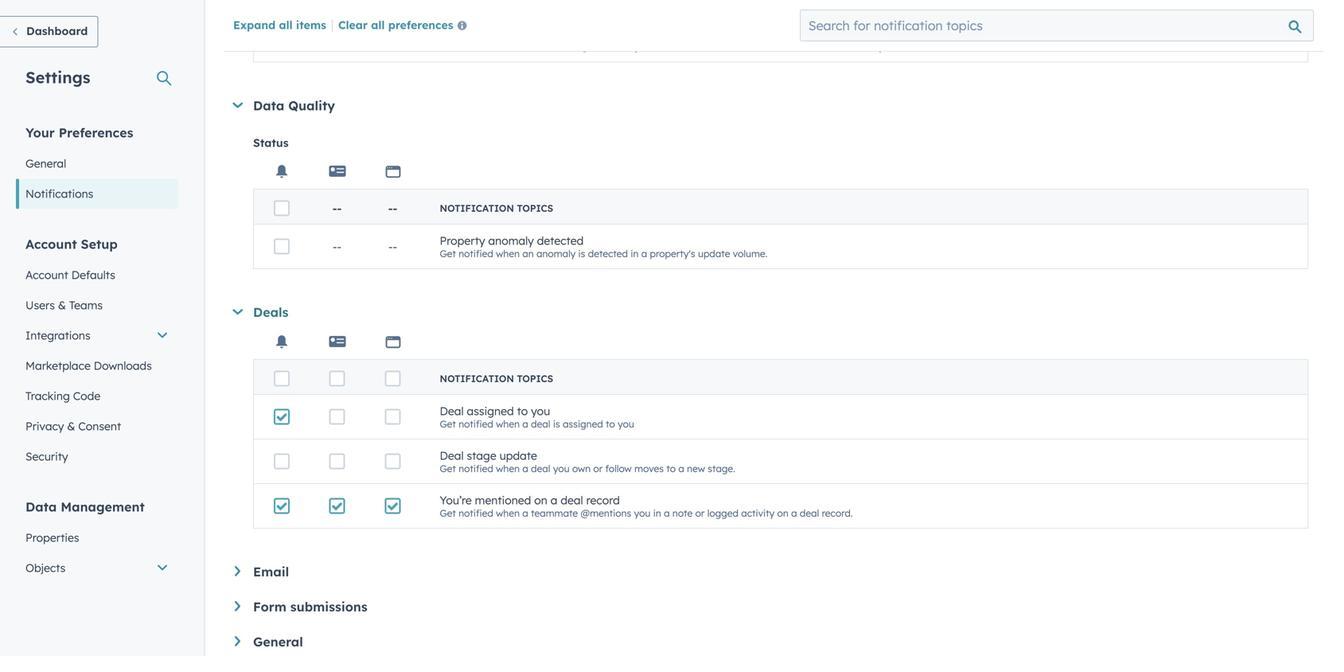 Task type: vqa. For each thing, say whether or not it's contained in the screenshot.
Objects
yes



Task type: locate. For each thing, give the bounding box(es) containing it.
1 teammate from the top
[[531, 41, 578, 53]]

1 vertical spatial note
[[673, 507, 693, 519]]

0 horizontal spatial data
[[25, 499, 57, 515]]

1 @mentions from the top
[[581, 41, 632, 53]]

a inside property anomaly detected get notified when an anomaly is detected in a property's update volume.
[[642, 247, 648, 259]]

caret image for deals
[[233, 309, 243, 315]]

note
[[673, 41, 693, 53], [673, 507, 693, 519]]

note inside you're mentioned on a deal record get notified when a teammate @mentions you in a note or logged activity on a deal record.
[[673, 507, 693, 519]]

caret image inside deals dropdown button
[[233, 309, 243, 315]]

activity
[[742, 507, 775, 519]]

update left volume.
[[698, 247, 731, 259]]

topics
[[517, 202, 554, 214], [517, 373, 554, 385]]

2 vertical spatial caret image
[[235, 566, 241, 576]]

properties
[[25, 531, 79, 545]]

& for users
[[58, 298, 66, 312]]

0 vertical spatial caret image
[[235, 601, 241, 612]]

deal inside deal assigned to you get notified when a deal is assigned to you
[[531, 418, 551, 430]]

1 you're from the top
[[440, 27, 472, 41]]

notification topics up property
[[440, 202, 554, 214]]

your
[[25, 125, 55, 141]]

notification
[[440, 202, 514, 214], [440, 373, 514, 385]]

0 vertical spatial topics
[[517, 202, 554, 214]]

topics up deal assigned to you get notified when a deal is assigned to you at the bottom left of page
[[517, 373, 554, 385]]

caret image
[[233, 102, 243, 108], [233, 309, 243, 315], [235, 566, 241, 576]]

data
[[253, 98, 285, 113], [25, 499, 57, 515]]

when
[[496, 41, 520, 53], [496, 247, 520, 259], [496, 418, 520, 430], [496, 463, 520, 474], [496, 507, 520, 519]]

caret image inside general dropdown button
[[235, 636, 241, 647]]

general inside your preferences element
[[25, 156, 66, 170]]

in inside you're mentioned on a deal record get notified when a teammate @mentions you in a note or logged activity on a deal record.
[[654, 507, 662, 519]]

2 horizontal spatial to
[[667, 463, 676, 474]]

caret image left deals
[[233, 309, 243, 315]]

deal for deal stage update
[[440, 449, 464, 463]]

notification topics
[[440, 202, 554, 214], [440, 373, 554, 385]]

all for expand
[[279, 18, 293, 32]]

is right "an"
[[579, 247, 586, 259]]

or left 'logged'
[[696, 507, 705, 519]]

1 vertical spatial account
[[25, 268, 68, 282]]

1 horizontal spatial is
[[579, 247, 586, 259]]

1 horizontal spatial to
[[606, 418, 615, 430]]

get inside deal assigned to you get notified when a deal is assigned to you
[[440, 418, 456, 430]]

you
[[634, 41, 651, 53], [531, 404, 551, 418], [618, 418, 635, 430], [553, 463, 570, 474], [634, 507, 651, 519]]

2 when from the top
[[496, 247, 520, 259]]

4 get from the top
[[440, 463, 456, 474]]

1 horizontal spatial general
[[253, 634, 303, 650]]

5 notified from the top
[[459, 507, 494, 519]]

you're for you're mentioned on a dashboard
[[440, 27, 472, 41]]

get inside deal stage update get notified when a deal you own or follow moves to a new stage.
[[440, 463, 456, 474]]

assigned up deal stage update get notified when a deal you own or follow moves to a new stage.
[[563, 418, 604, 430]]

0 horizontal spatial all
[[279, 18, 293, 32]]

deal up deal stage update get notified when a deal you own or follow moves to a new stage.
[[531, 418, 551, 430]]

1 horizontal spatial assigned
[[563, 418, 604, 430]]

1 vertical spatial mentioned
[[475, 493, 531, 507]]

own
[[573, 463, 591, 474]]

or up data quality dropdown button
[[770, 41, 779, 53]]

record
[[587, 493, 620, 507]]

deal inside deal stage update get notified when a deal you own or follow moves to a new stage.
[[531, 463, 551, 474]]

email button
[[235, 564, 1309, 580]]

caret image inside email dropdown button
[[235, 566, 241, 576]]

deal left own
[[531, 463, 551, 474]]

data management element
[[16, 498, 178, 644]]

all inside button
[[371, 18, 385, 32]]

Search for notification topics search field
[[800, 10, 1315, 41]]

2 topics from the top
[[517, 373, 554, 385]]

your preferences
[[25, 125, 133, 141]]

1 vertical spatial topics
[[517, 373, 554, 385]]

1 vertical spatial update
[[500, 449, 537, 463]]

caret image left email
[[235, 566, 241, 576]]

1 horizontal spatial detected
[[588, 247, 628, 259]]

0 vertical spatial notification
[[440, 202, 514, 214]]

5 when from the top
[[496, 507, 520, 519]]

account up users
[[25, 268, 68, 282]]

0 vertical spatial caret image
[[233, 102, 243, 108]]

3 when from the top
[[496, 418, 520, 430]]

0 vertical spatial mentioned
[[475, 27, 531, 41]]

or inside you're mentioned on a deal record get notified when a teammate @mentions you in a note or logged activity on a deal record.
[[696, 507, 705, 519]]

1 notified from the top
[[459, 41, 494, 53]]

security link
[[16, 442, 178, 472]]

account up account defaults
[[25, 236, 77, 252]]

1 account from the top
[[25, 236, 77, 252]]

1 horizontal spatial or
[[696, 507, 705, 519]]

is
[[579, 247, 586, 259], [553, 418, 560, 430]]

to
[[517, 404, 528, 418], [606, 418, 615, 430], [667, 463, 676, 474]]

2 notified from the top
[[459, 247, 494, 259]]

caret image for general
[[235, 636, 241, 647]]

clear
[[338, 18, 368, 32]]

caret image
[[235, 601, 241, 612], [235, 636, 241, 647]]

1 all from the left
[[279, 18, 293, 32]]

settings
[[25, 67, 90, 87]]

deal
[[531, 418, 551, 430], [531, 463, 551, 474], [561, 493, 584, 507], [800, 507, 820, 519]]

1 vertical spatial notification
[[440, 373, 514, 385]]

0 vertical spatial account
[[25, 236, 77, 252]]

0 vertical spatial data
[[253, 98, 285, 113]]

0 vertical spatial note
[[673, 41, 693, 53]]

account
[[25, 236, 77, 252], [25, 268, 68, 282]]

detected left the property's
[[588, 247, 628, 259]]

1 horizontal spatial anomaly
[[537, 247, 576, 259]]

defaults
[[71, 268, 115, 282]]

1 vertical spatial caret image
[[233, 309, 243, 315]]

get inside you're mentioned on a dashboard get notified when a teammate @mentions you in a note on a dashboard or in a dashboard description.
[[440, 41, 456, 53]]

notification up deal assigned to you get notified when a deal is assigned to you at the bottom left of page
[[440, 373, 514, 385]]

0 vertical spatial general
[[25, 156, 66, 170]]

submissions
[[291, 599, 368, 615]]

1 get from the top
[[440, 41, 456, 53]]

@mentions inside you're mentioned on a deal record get notified when a teammate @mentions you in a note or logged activity on a deal record.
[[581, 507, 632, 519]]

mentioned inside you're mentioned on a dashboard get notified when a teammate @mentions you in a note on a dashboard or in a dashboard description.
[[475, 27, 531, 41]]

new
[[687, 463, 706, 474]]

2 teammate from the top
[[531, 507, 578, 519]]

& right users
[[58, 298, 66, 312]]

1 vertical spatial caret image
[[235, 636, 241, 647]]

0 vertical spatial or
[[770, 41, 779, 53]]

1 horizontal spatial data
[[253, 98, 285, 113]]

1 caret image from the top
[[235, 601, 241, 612]]

2 mentioned from the top
[[475, 493, 531, 507]]

objects
[[25, 561, 66, 575]]

4 notified from the top
[[459, 463, 494, 474]]

caret image left data quality
[[233, 102, 243, 108]]

deal
[[440, 404, 464, 418], [440, 449, 464, 463]]

all left the "items"
[[279, 18, 293, 32]]

dashboard
[[561, 27, 618, 41], [718, 41, 767, 53], [801, 41, 850, 53]]

&
[[58, 298, 66, 312], [67, 419, 75, 433]]

0 vertical spatial is
[[579, 247, 586, 259]]

code
[[73, 389, 101, 403]]

note inside you're mentioned on a dashboard get notified when a teammate @mentions you in a note on a dashboard or in a dashboard description.
[[673, 41, 693, 53]]

@mentions inside you're mentioned on a dashboard get notified when a teammate @mentions you in a note on a dashboard or in a dashboard description.
[[581, 41, 632, 53]]

is inside deal assigned to you get notified when a deal is assigned to you
[[553, 418, 560, 430]]

all for clear
[[371, 18, 385, 32]]

1 vertical spatial teammate
[[531, 507, 578, 519]]

1 mentioned from the top
[[475, 27, 531, 41]]

0 horizontal spatial or
[[594, 463, 603, 474]]

a
[[551, 27, 558, 41], [523, 41, 529, 53], [664, 41, 670, 53], [710, 41, 716, 53], [793, 41, 799, 53], [642, 247, 648, 259], [523, 418, 529, 430], [523, 463, 529, 474], [679, 463, 685, 474], [551, 493, 558, 507], [523, 507, 529, 519], [664, 507, 670, 519], [792, 507, 798, 519]]

users & teams
[[25, 298, 103, 312]]

mentioned inside you're mentioned on a deal record get notified when a teammate @mentions you in a note or logged activity on a deal record.
[[475, 493, 531, 507]]

deal left record
[[561, 493, 584, 507]]

0 vertical spatial teammate
[[531, 41, 578, 53]]

2 vertical spatial or
[[696, 507, 705, 519]]

you're inside you're mentioned on a dashboard get notified when a teammate @mentions you in a note on a dashboard or in a dashboard description.
[[440, 27, 472, 41]]

1 horizontal spatial &
[[67, 419, 75, 433]]

0 vertical spatial notification topics
[[440, 202, 554, 214]]

get inside you're mentioned on a deal record get notified when a teammate @mentions you in a note or logged activity on a deal record.
[[440, 507, 456, 519]]

marketplace
[[25, 359, 91, 373]]

--
[[333, 201, 342, 215], [388, 201, 398, 215], [333, 240, 342, 253], [389, 240, 397, 253]]

0 horizontal spatial &
[[58, 298, 66, 312]]

general down form
[[253, 634, 303, 650]]

notified inside property anomaly detected get notified when an anomaly is detected in a property's update volume.
[[459, 247, 494, 259]]

1 vertical spatial is
[[553, 418, 560, 430]]

mentioned
[[475, 27, 531, 41], [475, 493, 531, 507]]

1 when from the top
[[496, 41, 520, 53]]

2 note from the top
[[673, 507, 693, 519]]

detected
[[537, 234, 584, 247], [588, 247, 628, 259]]

2 account from the top
[[25, 268, 68, 282]]

or
[[770, 41, 779, 53], [594, 463, 603, 474], [696, 507, 705, 519]]

0 horizontal spatial is
[[553, 418, 560, 430]]

when inside you're mentioned on a deal record get notified when a teammate @mentions you in a note or logged activity on a deal record.
[[496, 507, 520, 519]]

assigned
[[467, 404, 514, 418], [563, 418, 604, 430]]

get
[[440, 41, 456, 53], [440, 247, 456, 259], [440, 418, 456, 430], [440, 463, 456, 474], [440, 507, 456, 519]]

assigned up stage
[[467, 404, 514, 418]]

0 vertical spatial &
[[58, 298, 66, 312]]

on
[[535, 27, 548, 41], [696, 41, 707, 53], [535, 493, 548, 507], [778, 507, 789, 519]]

3 get from the top
[[440, 418, 456, 430]]

general
[[25, 156, 66, 170], [253, 634, 303, 650]]

form submissions
[[253, 599, 368, 615]]

3 notified from the top
[[459, 418, 494, 430]]

2 you're from the top
[[440, 493, 472, 507]]

anomaly right property
[[489, 234, 534, 247]]

consent
[[78, 419, 121, 433]]

all right clear
[[371, 18, 385, 32]]

data for data management
[[25, 499, 57, 515]]

0 vertical spatial you're
[[440, 27, 472, 41]]

all
[[279, 18, 293, 32], [371, 18, 385, 32]]

setup
[[81, 236, 118, 252]]

you're inside you're mentioned on a deal record get notified when a teammate @mentions you in a note or logged activity on a deal record.
[[440, 493, 472, 507]]

you're
[[440, 27, 472, 41], [440, 493, 472, 507]]

integrations
[[25, 329, 91, 342]]

4 when from the top
[[496, 463, 520, 474]]

detected right "an"
[[537, 234, 584, 247]]

general button
[[235, 634, 1309, 650]]

data for data quality
[[253, 98, 285, 113]]

marketplace downloads link
[[16, 351, 178, 381]]

0 horizontal spatial general
[[25, 156, 66, 170]]

anomaly right "an"
[[537, 247, 576, 259]]

anomaly
[[489, 234, 534, 247], [537, 247, 576, 259]]

you're mentioned on a deal record get notified when a teammate @mentions you in a note or logged activity on a deal record.
[[440, 493, 853, 519]]

update inside deal stage update get notified when a deal you own or follow moves to a new stage.
[[500, 449, 537, 463]]

2 deal from the top
[[440, 449, 464, 463]]

1 vertical spatial notification topics
[[440, 373, 554, 385]]

volume.
[[733, 247, 768, 259]]

0 horizontal spatial anomaly
[[489, 234, 534, 247]]

caret image inside data quality dropdown button
[[233, 102, 243, 108]]

0 horizontal spatial update
[[500, 449, 537, 463]]

deals button
[[232, 304, 1309, 320]]

account inside "account defaults" link
[[25, 268, 68, 282]]

data quality button
[[232, 98, 1309, 113]]

your preferences element
[[16, 124, 178, 209]]

2 notification topics from the top
[[440, 373, 554, 385]]

1 horizontal spatial update
[[698, 247, 731, 259]]

2 all from the left
[[371, 18, 385, 32]]

notification up property
[[440, 202, 514, 214]]

0 vertical spatial @mentions
[[581, 41, 632, 53]]

1 vertical spatial deal
[[440, 449, 464, 463]]

5 get from the top
[[440, 507, 456, 519]]

0 vertical spatial update
[[698, 247, 731, 259]]

you're for you're mentioned on a deal record
[[440, 493, 472, 507]]

1 vertical spatial you're
[[440, 493, 472, 507]]

1 vertical spatial data
[[25, 499, 57, 515]]

data up properties
[[25, 499, 57, 515]]

2 @mentions from the top
[[581, 507, 632, 519]]

deal assigned to you get notified when a deal is assigned to you
[[440, 404, 635, 430]]

a inside deal assigned to you get notified when a deal is assigned to you
[[523, 418, 529, 430]]

2 get from the top
[[440, 247, 456, 259]]

1 horizontal spatial all
[[371, 18, 385, 32]]

get inside property anomaly detected get notified when an anomaly is detected in a property's update volume.
[[440, 247, 456, 259]]

expand
[[233, 18, 276, 32]]

deal inside deal stage update get notified when a deal you own or follow moves to a new stage.
[[440, 449, 464, 463]]

1 vertical spatial &
[[67, 419, 75, 433]]

1 note from the top
[[673, 41, 693, 53]]

teammate
[[531, 41, 578, 53], [531, 507, 578, 519]]

notified inside deal assigned to you get notified when a deal is assigned to you
[[459, 418, 494, 430]]

deal for deal assigned to you
[[440, 404, 464, 418]]

& right the privacy
[[67, 419, 75, 433]]

1 notification topics from the top
[[440, 202, 554, 214]]

management
[[61, 499, 145, 515]]

2 horizontal spatial or
[[770, 41, 779, 53]]

follow
[[606, 463, 632, 474]]

-
[[333, 201, 337, 215], [337, 201, 342, 215], [388, 201, 393, 215], [393, 201, 398, 215], [333, 240, 337, 253], [337, 240, 342, 253], [389, 240, 393, 253], [393, 240, 397, 253]]

you're mentioned on a dashboard get notified when a teammate @mentions you in a note on a dashboard or in a dashboard description.
[[440, 27, 905, 53]]

is up deal stage update get notified when a deal you own or follow moves to a new stage.
[[553, 418, 560, 430]]

1 deal from the top
[[440, 404, 464, 418]]

caret image inside form submissions dropdown button
[[235, 601, 241, 612]]

deal inside deal assigned to you get notified when a deal is assigned to you
[[440, 404, 464, 418]]

1 vertical spatial @mentions
[[581, 507, 632, 519]]

0 vertical spatial deal
[[440, 404, 464, 418]]

@mentions
[[581, 41, 632, 53], [581, 507, 632, 519]]

deals
[[253, 304, 289, 320]]

notification topics up deal assigned to you get notified when a deal is assigned to you at the bottom left of page
[[440, 373, 554, 385]]

you inside you're mentioned on a deal record get notified when a teammate @mentions you in a note or logged activity on a deal record.
[[634, 507, 651, 519]]

topics up "an"
[[517, 202, 554, 214]]

account defaults
[[25, 268, 115, 282]]

2 caret image from the top
[[235, 636, 241, 647]]

1 vertical spatial or
[[594, 463, 603, 474]]

preferences
[[388, 18, 454, 32]]

properties link
[[16, 523, 178, 553]]

general down the your
[[25, 156, 66, 170]]

data up status
[[253, 98, 285, 113]]

update right stage
[[500, 449, 537, 463]]

account for account defaults
[[25, 268, 68, 282]]

or right own
[[594, 463, 603, 474]]



Task type: describe. For each thing, give the bounding box(es) containing it.
deal left record.
[[800, 507, 820, 519]]

integrations button
[[16, 321, 178, 351]]

in inside property anomaly detected get notified when an anomaly is detected in a property's update volume.
[[631, 247, 639, 259]]

when inside deal assigned to you get notified when a deal is assigned to you
[[496, 418, 520, 430]]

teammate inside you're mentioned on a dashboard get notified when a teammate @mentions you in a note on a dashboard or in a dashboard description.
[[531, 41, 578, 53]]

data quality
[[253, 98, 335, 113]]

property's
[[650, 247, 696, 259]]

or inside deal stage update get notified when a deal you own or follow moves to a new stage.
[[594, 463, 603, 474]]

mentioned for deal
[[475, 493, 531, 507]]

stage.
[[708, 463, 736, 474]]

privacy & consent link
[[16, 411, 178, 442]]

account setup element
[[16, 235, 178, 472]]

form
[[253, 599, 287, 615]]

deal stage update get notified when a deal you own or follow moves to a new stage.
[[440, 449, 736, 474]]

clear all preferences
[[338, 18, 454, 32]]

users & teams link
[[16, 290, 178, 321]]

caret image for data quality
[[233, 102, 243, 108]]

& for privacy
[[67, 419, 75, 433]]

status
[[253, 136, 289, 150]]

stage
[[467, 449, 497, 463]]

when inside deal stage update get notified when a deal you own or follow moves to a new stage.
[[496, 463, 520, 474]]

an
[[523, 247, 534, 259]]

0 horizontal spatial detected
[[537, 234, 584, 247]]

caret image for email
[[235, 566, 241, 576]]

data management
[[25, 499, 145, 515]]

property
[[440, 234, 485, 247]]

privacy
[[25, 419, 64, 433]]

form submissions button
[[235, 599, 1309, 615]]

teammate inside you're mentioned on a deal record get notified when a teammate @mentions you in a note or logged activity on a deal record.
[[531, 507, 578, 519]]

0 horizontal spatial assigned
[[467, 404, 514, 418]]

security
[[25, 450, 68, 464]]

notified inside deal stage update get notified when a deal you own or follow moves to a new stage.
[[459, 463, 494, 474]]

tracking code
[[25, 389, 101, 403]]

when inside property anomaly detected get notified when an anomaly is detected in a property's update volume.
[[496, 247, 520, 259]]

update inside property anomaly detected get notified when an anomaly is detected in a property's update volume.
[[698, 247, 731, 259]]

you inside you're mentioned on a dashboard get notified when a teammate @mentions you in a note on a dashboard or in a dashboard description.
[[634, 41, 651, 53]]

to inside deal stage update get notified when a deal you own or follow moves to a new stage.
[[667, 463, 676, 474]]

1 topics from the top
[[517, 202, 554, 214]]

caret image for form submissions
[[235, 601, 241, 612]]

account for account setup
[[25, 236, 77, 252]]

1 notification from the top
[[440, 202, 514, 214]]

downloads
[[94, 359, 152, 373]]

privacy & consent
[[25, 419, 121, 433]]

email
[[253, 564, 289, 580]]

description.
[[853, 41, 905, 53]]

is inside property anomaly detected get notified when an anomaly is detected in a property's update volume.
[[579, 247, 586, 259]]

account defaults link
[[16, 260, 178, 290]]

general link
[[16, 149, 178, 179]]

notified inside you're mentioned on a dashboard get notified when a teammate @mentions you in a note on a dashboard or in a dashboard description.
[[459, 41, 494, 53]]

notifications
[[25, 187, 93, 201]]

you inside deal stage update get notified when a deal you own or follow moves to a new stage.
[[553, 463, 570, 474]]

0 horizontal spatial to
[[517, 404, 528, 418]]

mentioned for dashboard
[[475, 27, 531, 41]]

dashboard link
[[0, 16, 98, 47]]

users
[[25, 298, 55, 312]]

0 horizontal spatial dashboard
[[561, 27, 618, 41]]

tracking code link
[[16, 381, 178, 411]]

teams
[[69, 298, 103, 312]]

notifications link
[[16, 179, 178, 209]]

account setup
[[25, 236, 118, 252]]

2 notification from the top
[[440, 373, 514, 385]]

when inside you're mentioned on a dashboard get notified when a teammate @mentions you in a note on a dashboard or in a dashboard description.
[[496, 41, 520, 53]]

dashboard
[[26, 24, 88, 38]]

clear all preferences button
[[338, 17, 474, 36]]

quality
[[288, 98, 335, 113]]

expand all items
[[233, 18, 327, 32]]

record.
[[822, 507, 853, 519]]

objects button
[[16, 553, 178, 583]]

or inside you're mentioned on a dashboard get notified when a teammate @mentions you in a note on a dashboard or in a dashboard description.
[[770, 41, 779, 53]]

logged
[[708, 507, 739, 519]]

items
[[296, 18, 327, 32]]

notified inside you're mentioned on a deal record get notified when a teammate @mentions you in a note or logged activity on a deal record.
[[459, 507, 494, 519]]

tracking
[[25, 389, 70, 403]]

1 vertical spatial general
[[253, 634, 303, 650]]

preferences
[[59, 125, 133, 141]]

expand all items button
[[233, 18, 327, 32]]

moves
[[635, 463, 664, 474]]

marketplace downloads
[[25, 359, 152, 373]]

1 horizontal spatial dashboard
[[718, 41, 767, 53]]

property anomaly detected get notified when an anomaly is detected in a property's update volume.
[[440, 234, 768, 259]]

2 horizontal spatial dashboard
[[801, 41, 850, 53]]



